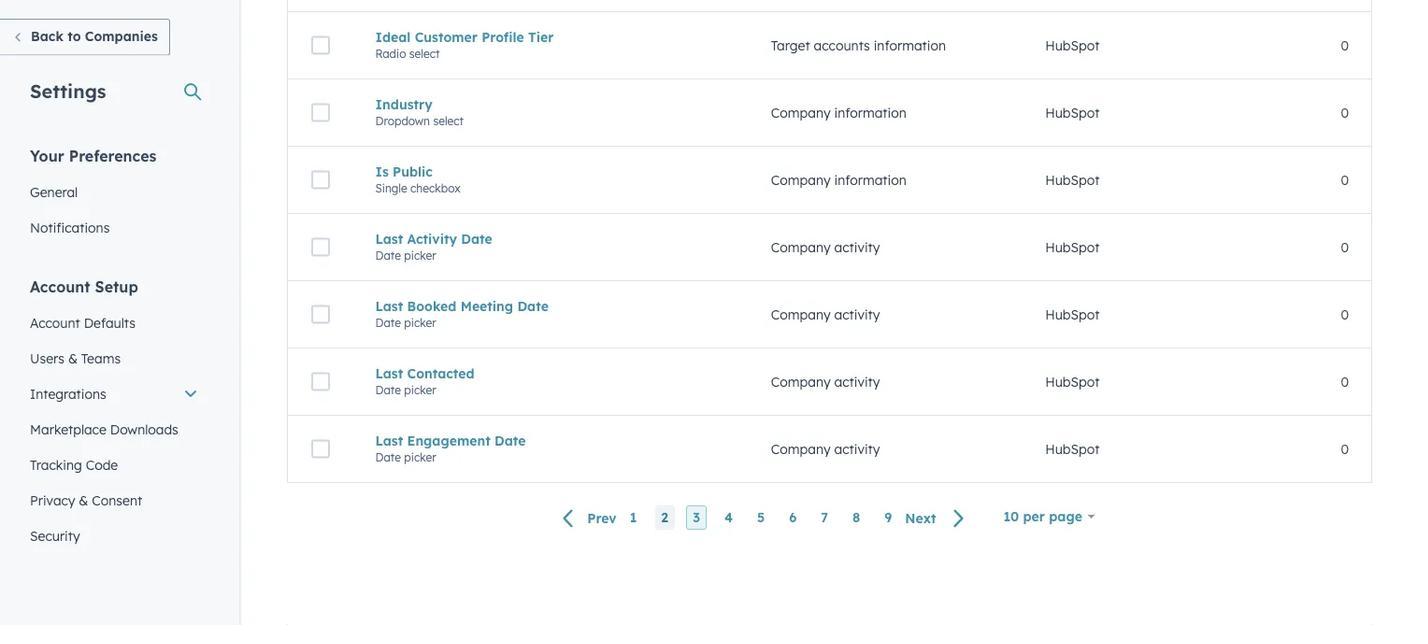 Task type: describe. For each thing, give the bounding box(es) containing it.
last contacted date picker
[[376, 365, 475, 397]]

dropdown
[[376, 114, 430, 128]]

date right engagement on the bottom left
[[495, 433, 526, 449]]

company for last engagement date
[[771, 441, 831, 458]]

account for account setup
[[30, 277, 90, 296]]

users & teams link
[[19, 341, 209, 376]]

account setup element
[[19, 276, 209, 554]]

accounts
[[814, 37, 871, 54]]

activity for last contacted
[[835, 374, 880, 390]]

information for industry
[[835, 105, 907, 121]]

2
[[662, 510, 669, 526]]

date inside 'last contacted date picker'
[[376, 383, 401, 397]]

ideal customer profile tier button
[[376, 29, 727, 45]]

ideal
[[376, 29, 411, 45]]

prev
[[588, 510, 617, 526]]

company information for industry
[[771, 105, 907, 121]]

last for last activity date
[[376, 231, 403, 247]]

privacy & consent
[[30, 492, 142, 509]]

last contacted button
[[376, 365, 727, 382]]

settings
[[30, 79, 106, 102]]

3
[[693, 510, 700, 526]]

10 per page
[[1004, 509, 1083, 525]]

users & teams
[[30, 350, 121, 367]]

setup
[[95, 277, 138, 296]]

account defaults link
[[19, 305, 209, 341]]

security
[[30, 528, 80, 544]]

notifications
[[30, 219, 110, 236]]

your
[[30, 146, 64, 165]]

users
[[30, 350, 64, 367]]

industry dropdown select
[[376, 96, 464, 128]]

0 for last engagement date
[[1342, 441, 1350, 458]]

0 for is public
[[1342, 172, 1350, 188]]

defaults
[[84, 315, 136, 331]]

downloads
[[110, 421, 178, 438]]

to
[[68, 28, 81, 44]]

company for last activity date
[[771, 239, 831, 256]]

checkbox
[[411, 181, 461, 195]]

0 for industry
[[1342, 105, 1350, 121]]

company for last booked meeting date
[[771, 307, 831, 323]]

page
[[1050, 509, 1083, 525]]

booked
[[407, 298, 457, 314]]

single
[[376, 181, 407, 195]]

contacted
[[407, 365, 475, 382]]

10
[[1004, 509, 1020, 525]]

& for privacy
[[79, 492, 88, 509]]

general
[[30, 184, 78, 200]]

radio
[[376, 47, 406, 61]]

5 button
[[751, 506, 772, 530]]

select inside industry dropdown select
[[433, 114, 464, 128]]

select inside ideal customer profile tier radio select
[[409, 47, 440, 61]]

teams
[[81, 350, 121, 367]]

meeting
[[461, 298, 514, 314]]

date right the meeting
[[518, 298, 549, 314]]

integrations
[[30, 386, 106, 402]]

preferences
[[69, 146, 157, 165]]

target
[[771, 37, 810, 54]]

hubspot for ideal customer profile tier
[[1046, 37, 1100, 54]]

10 per page button
[[992, 498, 1108, 536]]

0 for last contacted
[[1342, 374, 1350, 390]]

last activity date date picker
[[376, 231, 493, 263]]

1
[[630, 510, 637, 526]]

company activity for last activity date
[[771, 239, 880, 256]]

next
[[906, 510, 937, 526]]

picker inside last activity date date picker
[[404, 249, 436, 263]]

last activity date button
[[376, 231, 727, 247]]

0 for last booked meeting date
[[1342, 307, 1350, 323]]

target accounts information
[[771, 37, 946, 54]]

back to companies link
[[0, 19, 170, 56]]

account setup
[[30, 277, 138, 296]]

9
[[885, 510, 892, 526]]

engagement
[[407, 433, 491, 449]]

is
[[376, 163, 389, 180]]

activity
[[407, 231, 457, 247]]

company for last contacted
[[771, 374, 831, 390]]

4
[[725, 510, 733, 526]]

7
[[821, 510, 829, 526]]

marketplace downloads
[[30, 421, 178, 438]]

account defaults
[[30, 315, 136, 331]]

tracking code
[[30, 457, 118, 473]]

1 button
[[624, 506, 644, 530]]



Task type: locate. For each thing, give the bounding box(es) containing it.
prev button
[[552, 506, 624, 531]]

0 for last activity date
[[1342, 239, 1350, 256]]

0 for ideal customer profile tier
[[1342, 37, 1350, 54]]

picker inside 'last contacted date picker'
[[404, 383, 436, 397]]

1 vertical spatial information
[[835, 105, 907, 121]]

8
[[853, 510, 861, 526]]

last
[[376, 231, 403, 247], [376, 298, 403, 314], [376, 365, 403, 382], [376, 433, 403, 449]]

tab panel
[[272, 0, 1388, 551]]

4 company from the top
[[771, 307, 831, 323]]

7 button
[[815, 506, 835, 530]]

last engagement date button
[[376, 433, 727, 449]]

is public single checkbox
[[376, 163, 461, 195]]

your preferences element
[[19, 145, 209, 246]]

3 picker from the top
[[404, 383, 436, 397]]

company activity for last booked meeting date
[[771, 307, 880, 323]]

last inside last booked meeting date date picker
[[376, 298, 403, 314]]

5
[[758, 510, 765, 526]]

privacy & consent link
[[19, 483, 209, 519]]

4 last from the top
[[376, 433, 403, 449]]

company information
[[771, 105, 907, 121], [771, 172, 907, 188]]

& right privacy
[[79, 492, 88, 509]]

last left booked
[[376, 298, 403, 314]]

consent
[[92, 492, 142, 509]]

hubspot for last engagement date
[[1046, 441, 1100, 458]]

& for users
[[68, 350, 78, 367]]

1 horizontal spatial &
[[79, 492, 88, 509]]

2 0 from the top
[[1342, 105, 1350, 121]]

2 account from the top
[[30, 315, 80, 331]]

select down the "customer"
[[409, 47, 440, 61]]

industry button
[[376, 96, 727, 112]]

0 vertical spatial company information
[[771, 105, 907, 121]]

hubspot for last contacted
[[1046, 374, 1100, 390]]

1 activity from the top
[[835, 239, 880, 256]]

hubspot for industry
[[1046, 105, 1100, 121]]

public
[[393, 163, 433, 180]]

last booked meeting date date picker
[[376, 298, 549, 330]]

4 activity from the top
[[835, 441, 880, 458]]

picker inside last booked meeting date date picker
[[404, 316, 436, 330]]

privacy
[[30, 492, 75, 509]]

0 horizontal spatial &
[[68, 350, 78, 367]]

picker down engagement on the bottom left
[[404, 451, 436, 465]]

7 0 from the top
[[1342, 441, 1350, 458]]

last for last contacted
[[376, 365, 403, 382]]

integrations button
[[19, 376, 209, 412]]

account
[[30, 277, 90, 296], [30, 315, 80, 331]]

date down single
[[376, 249, 401, 263]]

3 last from the top
[[376, 365, 403, 382]]

marketplace downloads link
[[19, 412, 209, 448]]

2 hubspot from the top
[[1046, 105, 1100, 121]]

5 company from the top
[[771, 374, 831, 390]]

1 picker from the top
[[404, 249, 436, 263]]

0
[[1342, 37, 1350, 54], [1342, 105, 1350, 121], [1342, 172, 1350, 188], [1342, 239, 1350, 256], [1342, 307, 1350, 323], [1342, 374, 1350, 390], [1342, 441, 1350, 458]]

0 vertical spatial account
[[30, 277, 90, 296]]

2 button
[[655, 506, 675, 530]]

date right 'activity'
[[461, 231, 493, 247]]

hubspot
[[1046, 37, 1100, 54], [1046, 105, 1100, 121], [1046, 172, 1100, 188], [1046, 239, 1100, 256], [1046, 307, 1100, 323], [1046, 374, 1100, 390], [1046, 441, 1100, 458]]

activity for last activity date
[[835, 239, 880, 256]]

security link
[[19, 519, 209, 554]]

your preferences
[[30, 146, 157, 165]]

ideal customer profile tier radio select
[[376, 29, 554, 61]]

0 vertical spatial select
[[409, 47, 440, 61]]

hubspot for is public
[[1046, 172, 1100, 188]]

1 company information from the top
[[771, 105, 907, 121]]

2 last from the top
[[376, 298, 403, 314]]

6
[[790, 510, 797, 526]]

code
[[86, 457, 118, 473]]

5 hubspot from the top
[[1046, 307, 1100, 323]]

last booked meeting date button
[[376, 298, 727, 314]]

0 vertical spatial &
[[68, 350, 78, 367]]

tracking code link
[[19, 448, 209, 483]]

last inside 'last contacted date picker'
[[376, 365, 403, 382]]

2 company information from the top
[[771, 172, 907, 188]]

information
[[874, 37, 946, 54], [835, 105, 907, 121], [835, 172, 907, 188]]

1 hubspot from the top
[[1046, 37, 1100, 54]]

2 activity from the top
[[835, 307, 880, 323]]

date up last engagement date date picker
[[376, 383, 401, 397]]

3 button
[[686, 506, 707, 530]]

1 company from the top
[[771, 105, 831, 121]]

pagination navigation
[[552, 506, 977, 531]]

hubspot for last activity date
[[1046, 239, 1100, 256]]

date
[[461, 231, 493, 247], [376, 249, 401, 263], [518, 298, 549, 314], [376, 316, 401, 330], [376, 383, 401, 397], [495, 433, 526, 449], [376, 451, 401, 465]]

industry
[[376, 96, 433, 112]]

per
[[1024, 509, 1046, 525]]

next button
[[899, 506, 977, 531]]

6 0 from the top
[[1342, 374, 1350, 390]]

& right "users"
[[68, 350, 78, 367]]

information for is public
[[835, 172, 907, 188]]

tracking
[[30, 457, 82, 473]]

4 button
[[718, 506, 740, 530]]

picker
[[404, 249, 436, 263], [404, 316, 436, 330], [404, 383, 436, 397], [404, 451, 436, 465]]

last inside last activity date date picker
[[376, 231, 403, 247]]

date up 'last contacted date picker'
[[376, 316, 401, 330]]

company information for is public
[[771, 172, 907, 188]]

company
[[771, 105, 831, 121], [771, 172, 831, 188], [771, 239, 831, 256], [771, 307, 831, 323], [771, 374, 831, 390], [771, 441, 831, 458]]

1 company activity from the top
[[771, 239, 880, 256]]

6 company from the top
[[771, 441, 831, 458]]

8 button
[[846, 506, 867, 530]]

is public button
[[376, 163, 727, 180]]

1 vertical spatial select
[[433, 114, 464, 128]]

3 company activity from the top
[[771, 374, 880, 390]]

company activity for last engagement date
[[771, 441, 880, 458]]

last left engagement on the bottom left
[[376, 433, 403, 449]]

2 picker from the top
[[404, 316, 436, 330]]

picker inside last engagement date date picker
[[404, 451, 436, 465]]

tab panel containing ideal customer profile tier
[[272, 0, 1388, 551]]

3 0 from the top
[[1342, 172, 1350, 188]]

last left the contacted
[[376, 365, 403, 382]]

customer
[[415, 29, 478, 45]]

5 0 from the top
[[1342, 307, 1350, 323]]

2 vertical spatial information
[[835, 172, 907, 188]]

activity for last booked meeting date
[[835, 307, 880, 323]]

9 button
[[878, 506, 899, 530]]

back
[[31, 28, 64, 44]]

6 button
[[783, 506, 804, 530]]

last for last booked meeting date
[[376, 298, 403, 314]]

back to companies
[[31, 28, 158, 44]]

last left 'activity'
[[376, 231, 403, 247]]

4 picker from the top
[[404, 451, 436, 465]]

company activity
[[771, 239, 880, 256], [771, 307, 880, 323], [771, 374, 880, 390], [771, 441, 880, 458]]

last for last engagement date
[[376, 433, 403, 449]]

last inside last engagement date date picker
[[376, 433, 403, 449]]

company activity for last contacted
[[771, 374, 880, 390]]

1 0 from the top
[[1342, 37, 1350, 54]]

1 vertical spatial account
[[30, 315, 80, 331]]

4 hubspot from the top
[[1046, 239, 1100, 256]]

activity for last engagement date
[[835, 441, 880, 458]]

6 hubspot from the top
[[1046, 374, 1100, 390]]

1 last from the top
[[376, 231, 403, 247]]

account for account defaults
[[30, 315, 80, 331]]

2 company activity from the top
[[771, 307, 880, 323]]

1 vertical spatial company information
[[771, 172, 907, 188]]

3 company from the top
[[771, 239, 831, 256]]

account up the account defaults
[[30, 277, 90, 296]]

4 0 from the top
[[1342, 239, 1350, 256]]

profile
[[482, 29, 524, 45]]

picker down booked
[[404, 316, 436, 330]]

tier
[[528, 29, 554, 45]]

company for industry
[[771, 105, 831, 121]]

select right dropdown at the top of page
[[433, 114, 464, 128]]

date down 'last contacted date picker'
[[376, 451, 401, 465]]

picker down 'activity'
[[404, 249, 436, 263]]

2 company from the top
[[771, 172, 831, 188]]

general link
[[19, 174, 209, 210]]

1 account from the top
[[30, 277, 90, 296]]

notifications link
[[19, 210, 209, 246]]

3 hubspot from the top
[[1046, 172, 1100, 188]]

hubspot for last booked meeting date
[[1046, 307, 1100, 323]]

last engagement date date picker
[[376, 433, 526, 465]]

account up "users"
[[30, 315, 80, 331]]

3 activity from the top
[[835, 374, 880, 390]]

4 company activity from the top
[[771, 441, 880, 458]]

picker down the contacted
[[404, 383, 436, 397]]

companies
[[85, 28, 158, 44]]

select
[[409, 47, 440, 61], [433, 114, 464, 128]]

marketplace
[[30, 421, 106, 438]]

company for is public
[[771, 172, 831, 188]]

account inside account defaults link
[[30, 315, 80, 331]]

7 hubspot from the top
[[1046, 441, 1100, 458]]

0 vertical spatial information
[[874, 37, 946, 54]]

&
[[68, 350, 78, 367], [79, 492, 88, 509]]

1 vertical spatial &
[[79, 492, 88, 509]]



Task type: vqa. For each thing, say whether or not it's contained in the screenshot.
Padding in the button
no



